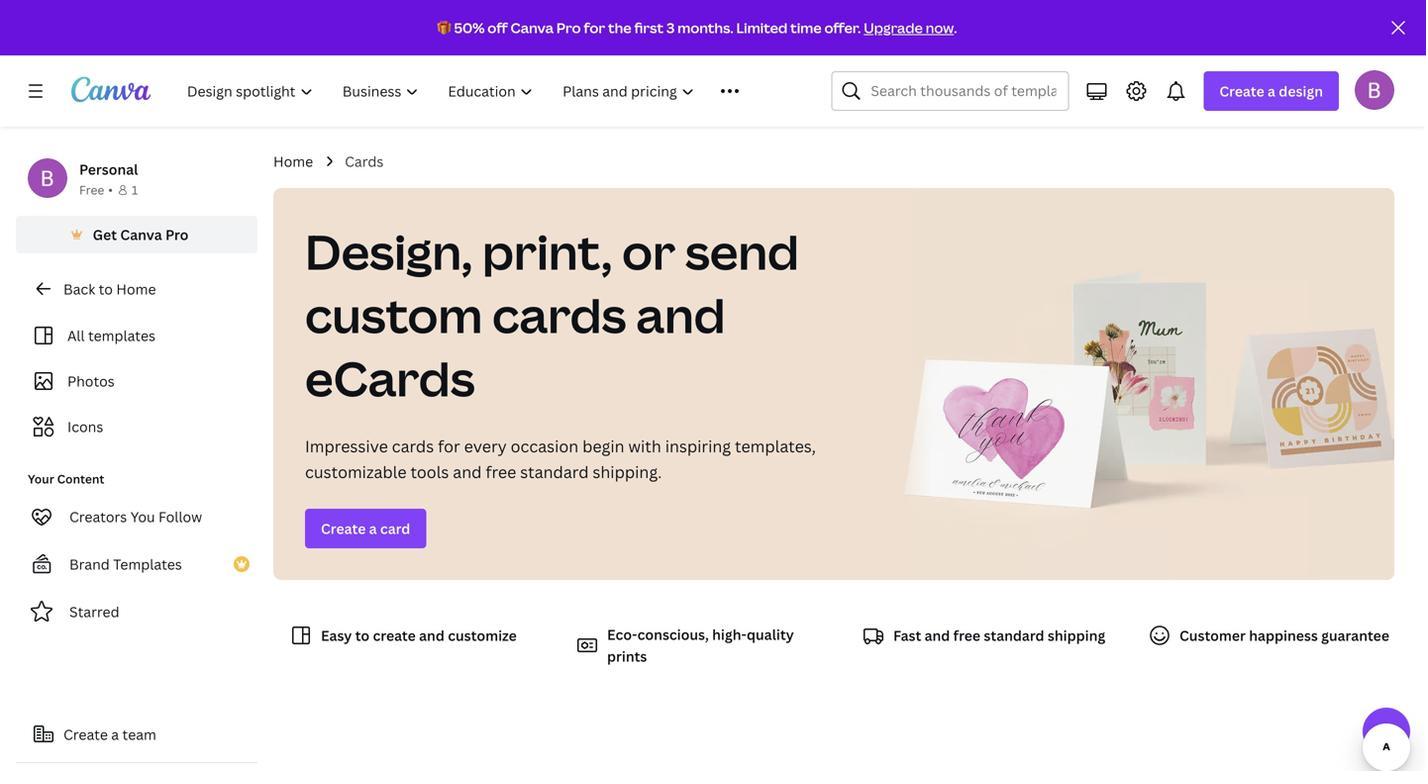 Task type: vqa. For each thing, say whether or not it's contained in the screenshot.
A associated with design
yes



Task type: locate. For each thing, give the bounding box(es) containing it.
a left design
[[1268, 82, 1276, 101]]

create a design button
[[1204, 71, 1339, 111]]

impressive
[[305, 436, 388, 457]]

create a card link
[[305, 509, 426, 549]]

and
[[636, 282, 726, 347], [453, 462, 482, 483], [419, 627, 445, 645], [925, 627, 950, 645]]

guarantee
[[1322, 627, 1390, 645]]

cards inside impressive cards for every occasion begin with inspiring templates, customizable tools and free standard shipping.
[[392, 436, 434, 457]]

for up tools
[[438, 436, 460, 457]]

for inside impressive cards for every occasion begin with inspiring templates, customizable tools and free standard shipping.
[[438, 436, 460, 457]]

0 vertical spatial free
[[486, 462, 516, 483]]

0 horizontal spatial to
[[99, 280, 113, 299]]

canva right get
[[120, 225, 162, 244]]

canva inside button
[[120, 225, 162, 244]]

0 horizontal spatial a
[[111, 726, 119, 744]]

starred link
[[16, 592, 258, 632]]

0 vertical spatial cards
[[492, 282, 627, 347]]

create left card
[[321, 520, 366, 538]]

eco-
[[607, 626, 638, 644]]

pro left the
[[557, 18, 581, 37]]

follow
[[158, 508, 202, 527]]

create a team button
[[16, 715, 258, 755]]

2 vertical spatial create
[[63, 726, 108, 744]]

standard left shipping
[[984, 627, 1045, 645]]

canva right off
[[511, 18, 554, 37]]

0 vertical spatial standard
[[520, 462, 589, 483]]

0 vertical spatial create
[[1220, 82, 1265, 101]]

free down every
[[486, 462, 516, 483]]

free right fast
[[954, 627, 981, 645]]

1 vertical spatial home
[[116, 280, 156, 299]]

for left the
[[584, 18, 605, 37]]

canva
[[511, 18, 554, 37], [120, 225, 162, 244]]

for
[[584, 18, 605, 37], [438, 436, 460, 457]]

a inside dropdown button
[[1268, 82, 1276, 101]]

design, print, or send custom cards and ecards image
[[890, 188, 1413, 581]]

limited
[[737, 18, 788, 37]]

create
[[1220, 82, 1265, 101], [321, 520, 366, 538], [63, 726, 108, 744]]

pro
[[557, 18, 581, 37], [165, 225, 189, 244]]

standard
[[520, 462, 589, 483], [984, 627, 1045, 645]]

home up all templates link
[[116, 280, 156, 299]]

create left 'team'
[[63, 726, 108, 744]]

3
[[667, 18, 675, 37]]

fast
[[894, 627, 922, 645]]

get canva pro button
[[16, 216, 258, 254]]

2 horizontal spatial create
[[1220, 82, 1265, 101]]

brand
[[69, 555, 110, 574]]

happiness
[[1249, 627, 1318, 645]]

a
[[1268, 82, 1276, 101], [369, 520, 377, 538], [111, 726, 119, 744]]

0 vertical spatial for
[[584, 18, 605, 37]]

begin
[[583, 436, 625, 457]]

1 vertical spatial free
[[954, 627, 981, 645]]

templates,
[[735, 436, 816, 457]]

with
[[629, 436, 662, 457]]

your content
[[28, 471, 104, 487]]

0 horizontal spatial cards
[[392, 436, 434, 457]]

0 horizontal spatial for
[[438, 436, 460, 457]]

customer happiness guarantee
[[1180, 627, 1390, 645]]

standard inside impressive cards for every occasion begin with inspiring templates, customizable tools and free standard shipping.
[[520, 462, 589, 483]]

50%
[[454, 18, 485, 37]]

occasion
[[511, 436, 579, 457]]

fast and free standard shipping
[[894, 627, 1106, 645]]

photos link
[[28, 363, 246, 400]]

pro up back to home link
[[165, 225, 189, 244]]

top level navigation element
[[174, 71, 784, 111], [174, 71, 784, 111]]

cards
[[492, 282, 627, 347], [392, 436, 434, 457]]

2 vertical spatial a
[[111, 726, 119, 744]]

0 horizontal spatial canva
[[120, 225, 162, 244]]

all templates link
[[28, 317, 246, 355]]

free inside impressive cards for every occasion begin with inspiring templates, customizable tools and free standard shipping.
[[486, 462, 516, 483]]

1 vertical spatial create
[[321, 520, 366, 538]]

get canva pro
[[93, 225, 189, 244]]

0 horizontal spatial create
[[63, 726, 108, 744]]

shipping
[[1048, 627, 1106, 645]]

2 horizontal spatial a
[[1268, 82, 1276, 101]]

content
[[57, 471, 104, 487]]

back to home link
[[16, 269, 258, 309]]

1 horizontal spatial home
[[273, 152, 313, 171]]

1 vertical spatial cards
[[392, 436, 434, 457]]

a for card
[[369, 520, 377, 538]]

home
[[273, 152, 313, 171], [116, 280, 156, 299]]

a inside button
[[111, 726, 119, 744]]

1 vertical spatial for
[[438, 436, 460, 457]]

0 vertical spatial canva
[[511, 18, 554, 37]]

customizable
[[305, 462, 407, 483]]

all templates
[[67, 326, 155, 345]]

creators
[[69, 508, 127, 527]]

create inside dropdown button
[[1220, 82, 1265, 101]]

0 vertical spatial a
[[1268, 82, 1276, 101]]

create for create a card
[[321, 520, 366, 538]]

0 vertical spatial to
[[99, 280, 113, 299]]

upgrade now button
[[864, 18, 954, 37]]

standard down occasion on the bottom of the page
[[520, 462, 589, 483]]

or
[[622, 219, 676, 284]]

pro inside button
[[165, 225, 189, 244]]

now
[[926, 18, 954, 37]]

ecards
[[305, 346, 475, 411]]

create a team
[[63, 726, 156, 744]]

a left card
[[369, 520, 377, 538]]

free
[[486, 462, 516, 483], [954, 627, 981, 645]]

card
[[380, 520, 410, 538]]

a left 'team'
[[111, 726, 119, 744]]

1 vertical spatial canva
[[120, 225, 162, 244]]

create inside button
[[63, 726, 108, 744]]

tools
[[411, 462, 449, 483]]

0 horizontal spatial home
[[116, 280, 156, 299]]

off
[[488, 18, 508, 37]]

0 vertical spatial pro
[[557, 18, 581, 37]]

1
[[132, 182, 138, 198]]

prints
[[607, 647, 647, 666]]

home left cards
[[273, 152, 313, 171]]

create
[[373, 627, 416, 645]]

1 horizontal spatial cards
[[492, 282, 627, 347]]

icons
[[67, 418, 103, 436]]

1 vertical spatial standard
[[984, 627, 1045, 645]]

None search field
[[832, 71, 1069, 111]]

1 vertical spatial a
[[369, 520, 377, 538]]

1 horizontal spatial a
[[369, 520, 377, 538]]

1 vertical spatial pro
[[165, 225, 189, 244]]

create left design
[[1220, 82, 1265, 101]]

to right easy
[[355, 627, 370, 645]]

print,
[[482, 219, 613, 284]]

to
[[99, 280, 113, 299], [355, 627, 370, 645]]

send
[[685, 219, 799, 284]]

0 horizontal spatial free
[[486, 462, 516, 483]]

0 horizontal spatial pro
[[165, 225, 189, 244]]

0 horizontal spatial standard
[[520, 462, 589, 483]]

get
[[93, 225, 117, 244]]

1 horizontal spatial pro
[[557, 18, 581, 37]]

first
[[634, 18, 664, 37]]

and inside impressive cards for every occasion begin with inspiring templates, customizable tools and free standard shipping.
[[453, 462, 482, 483]]

1 vertical spatial to
[[355, 627, 370, 645]]

customize
[[448, 627, 517, 645]]

0 vertical spatial home
[[273, 152, 313, 171]]

1 horizontal spatial to
[[355, 627, 370, 645]]

your
[[28, 471, 54, 487]]

1 horizontal spatial create
[[321, 520, 366, 538]]

to right back
[[99, 280, 113, 299]]

back to home
[[63, 280, 156, 299]]



Task type: describe. For each thing, give the bounding box(es) containing it.
brand templates
[[69, 555, 182, 574]]

upgrade
[[864, 18, 923, 37]]

design
[[1279, 82, 1323, 101]]

Search search field
[[871, 72, 1056, 110]]

easy
[[321, 627, 352, 645]]

•
[[108, 182, 113, 198]]

create for create a design
[[1220, 82, 1265, 101]]

you
[[130, 508, 155, 527]]

create a design
[[1220, 82, 1323, 101]]

team
[[122, 726, 156, 744]]

🎁 50% off canva pro for the first 3 months. limited time offer. upgrade now .
[[437, 18, 957, 37]]

brand templates link
[[16, 545, 258, 584]]

design, print, or send custom cards and ecards
[[305, 219, 799, 411]]

photos
[[67, 372, 115, 391]]

free •
[[79, 182, 113, 198]]

templates
[[113, 555, 182, 574]]

create for create a team
[[63, 726, 108, 744]]

.
[[954, 18, 957, 37]]

creators you follow
[[69, 508, 202, 527]]

easy to create and customize
[[321, 627, 517, 645]]

a for design
[[1268, 82, 1276, 101]]

1 horizontal spatial standard
[[984, 627, 1045, 645]]

templates
[[88, 326, 155, 345]]

months.
[[678, 18, 734, 37]]

bob builder image
[[1355, 70, 1395, 110]]

inspiring
[[665, 436, 731, 457]]

🎁
[[437, 18, 451, 37]]

customer
[[1180, 627, 1246, 645]]

custom
[[305, 282, 483, 347]]

impressive cards for every occasion begin with inspiring templates, customizable tools and free standard shipping.
[[305, 436, 816, 483]]

conscious,
[[638, 626, 709, 644]]

create a card
[[321, 520, 410, 538]]

all
[[67, 326, 85, 345]]

1 horizontal spatial canva
[[511, 18, 554, 37]]

starred
[[69, 603, 119, 622]]

high-
[[712, 626, 747, 644]]

offer.
[[825, 18, 861, 37]]

icons link
[[28, 408, 246, 446]]

cards inside design, print, or send custom cards and ecards
[[492, 282, 627, 347]]

the
[[608, 18, 632, 37]]

to for easy
[[355, 627, 370, 645]]

1 horizontal spatial free
[[954, 627, 981, 645]]

every
[[464, 436, 507, 457]]

home link
[[273, 151, 313, 172]]

back
[[63, 280, 95, 299]]

quality
[[747, 626, 794, 644]]

1 horizontal spatial for
[[584, 18, 605, 37]]

to for back
[[99, 280, 113, 299]]

eco-conscious, high-quality prints
[[607, 626, 794, 666]]

creators you follow link
[[16, 497, 258, 537]]

time
[[791, 18, 822, 37]]

a for team
[[111, 726, 119, 744]]

cards
[[345, 152, 384, 171]]

and inside design, print, or send custom cards and ecards
[[636, 282, 726, 347]]

design,
[[305, 219, 473, 284]]

free
[[79, 182, 104, 198]]

shipping.
[[593, 462, 662, 483]]

personal
[[79, 160, 138, 179]]



